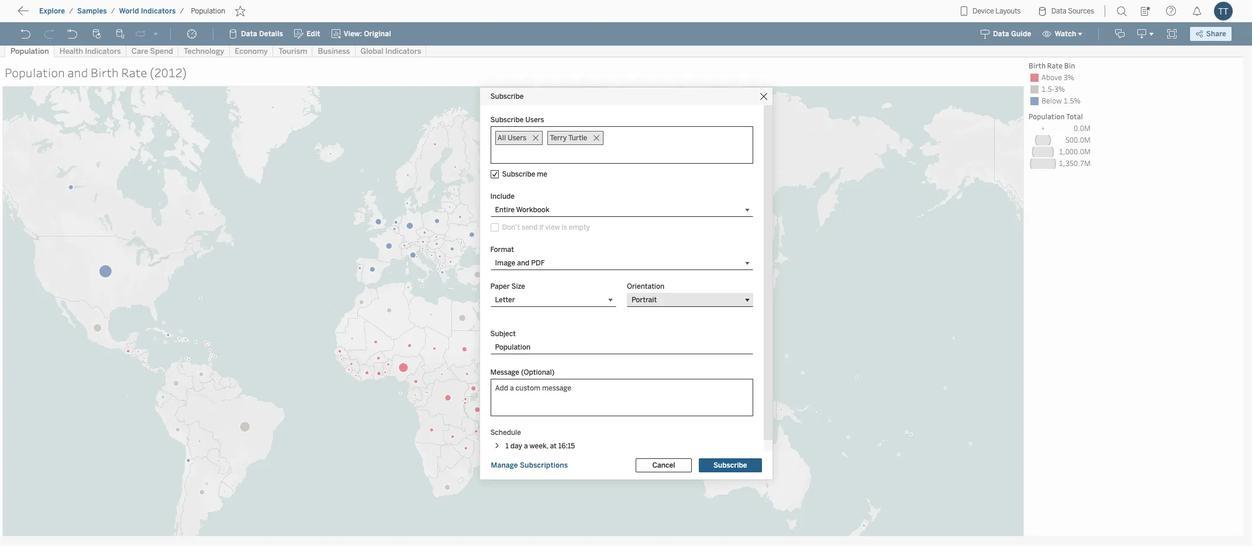 Task type: locate. For each thing, give the bounding box(es) containing it.
3 / from the left
[[180, 7, 184, 15]]

/ right indicators
[[180, 7, 184, 15]]

content
[[64, 9, 101, 20]]

2 / from the left
[[111, 7, 115, 15]]

population element
[[188, 7, 229, 15]]

0 horizontal spatial /
[[69, 7, 73, 15]]

2 horizontal spatial /
[[180, 7, 184, 15]]

explore
[[39, 7, 65, 15]]

/
[[69, 7, 73, 15], [111, 7, 115, 15], [180, 7, 184, 15]]

/ right to
[[69, 7, 73, 15]]

1 horizontal spatial /
[[111, 7, 115, 15]]

/ left world
[[111, 7, 115, 15]]

world indicators link
[[119, 6, 177, 16]]

samples
[[77, 7, 107, 15]]

skip
[[30, 9, 50, 20]]



Task type: vqa. For each thing, say whether or not it's contained in the screenshot.
Indicators
yes



Task type: describe. For each thing, give the bounding box(es) containing it.
skip to content
[[30, 9, 101, 20]]

world
[[119, 7, 139, 15]]

skip to content link
[[28, 6, 119, 22]]

samples link
[[77, 6, 108, 16]]

explore link
[[39, 6, 66, 16]]

population
[[191, 7, 225, 15]]

explore / samples / world indicators /
[[39, 7, 184, 15]]

to
[[53, 9, 62, 20]]

indicators
[[141, 7, 176, 15]]

1 / from the left
[[69, 7, 73, 15]]



